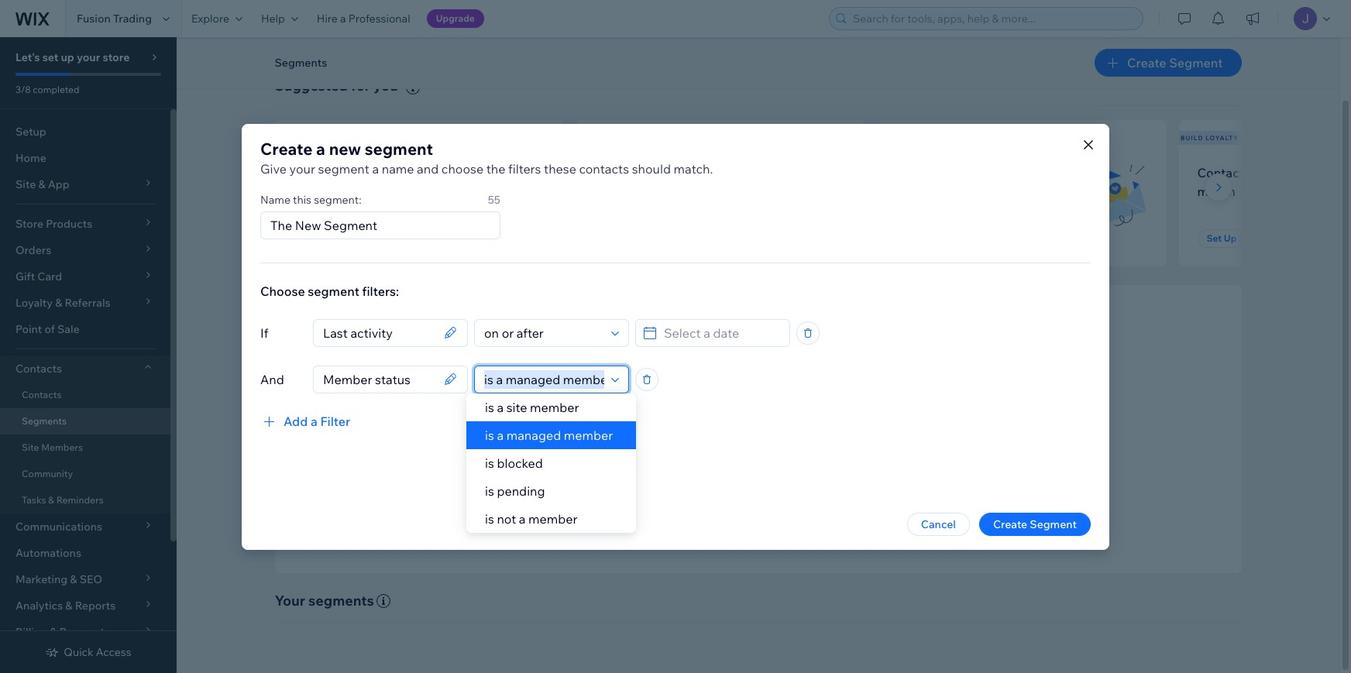 Task type: vqa. For each thing, say whether or not it's contained in the screenshot.
Advertise on social media link
no



Task type: describe. For each thing, give the bounding box(es) containing it.
loyalty
[[1206, 134, 1239, 142]]

upgrade
[[436, 12, 475, 24]]

you
[[374, 77, 398, 95]]

the
[[486, 161, 506, 176]]

a inside potential customers who haven't made a purchase yet
[[676, 184, 683, 199]]

is a managed member option
[[467, 422, 636, 449]]

for
[[351, 77, 370, 95]]

segments button
[[267, 51, 335, 74]]

segments
[[308, 592, 374, 610]]

name
[[382, 161, 414, 176]]

your inside new contacts who recently subscribed to your mailing list
[[376, 184, 402, 199]]

let's
[[15, 50, 40, 64]]

2 set from the left
[[1207, 233, 1222, 244]]

2 set up segment button from the left
[[1198, 229, 1289, 248]]

upgrade button
[[427, 9, 484, 28]]

1 vertical spatial create segment
[[993, 517, 1077, 531]]

0 vertical spatial create segment
[[1128, 55, 1223, 71]]

segment:
[[314, 193, 362, 207]]

quick access button
[[45, 646, 131, 659]]

Name this segment: field
[[266, 212, 495, 238]]

home link
[[0, 145, 170, 171]]

a left name
[[372, 161, 379, 176]]

55
[[488, 193, 501, 207]]

completed
[[33, 84, 79, 95]]

yet
[[742, 184, 761, 199]]

store
[[103, 50, 130, 64]]

choose
[[442, 161, 484, 176]]

to inside new contacts who recently subscribed to your mailing list
[[361, 184, 373, 199]]

build
[[878, 459, 904, 473]]

2 vertical spatial segment
[[308, 283, 360, 299]]

is for is pending
[[485, 484, 494, 499]]

who for purchase
[[714, 165, 739, 180]]

managed
[[507, 428, 561, 443]]

0 vertical spatial segment
[[365, 138, 433, 158]]

1 vertical spatial segment
[[318, 161, 370, 176]]

create inside create specific groups of contacts that update automatically send personalized email campaigns to drive sales and build trust get to know your high-value customers, potential leads and more
[[604, 438, 638, 452]]

this
[[293, 193, 312, 207]]

setup link
[[0, 119, 170, 145]]

Choose a condition field
[[480, 320, 607, 346]]

Select a date field
[[659, 320, 785, 346]]

sidebar element
[[0, 37, 177, 673]]

a right not
[[519, 511, 526, 527]]

mailing
[[405, 184, 448, 199]]

is for is not a member
[[485, 511, 494, 527]]

member for is a site member
[[530, 400, 579, 415]]

point of sale
[[15, 322, 80, 336]]

1 horizontal spatial and
[[857, 459, 876, 473]]

a left new
[[316, 138, 325, 158]]

blocked
[[497, 456, 543, 471]]

haven't
[[595, 184, 637, 199]]

list box containing is a site member
[[467, 394, 636, 533]]

subscribers
[[296, 134, 349, 142]]

and
[[260, 372, 284, 387]]

that
[[779, 438, 800, 452]]

personalized
[[633, 459, 698, 473]]

purchase
[[685, 184, 740, 199]]

3/8 completed
[[15, 84, 79, 95]]

contacts inside new contacts who recently subscribed to your mailing list
[[322, 165, 373, 180]]

is a managed member
[[485, 428, 613, 443]]

your inside create a new segment give your segment a name and choose the filters these contacts should match.
[[290, 161, 315, 176]]

more
[[904, 480, 931, 494]]

contacts inside create specific groups of contacts that update automatically send personalized email campaigns to drive sales and build trust get to know your high-value customers, potential leads and more
[[733, 438, 777, 452]]

create segment button for cancel
[[979, 513, 1091, 536]]

segments for segments 'link'
[[22, 415, 67, 427]]

your segments
[[275, 592, 374, 610]]

campaigns
[[730, 459, 786, 473]]

point of sale link
[[0, 316, 170, 343]]

know
[[638, 480, 665, 494]]

a inside option
[[497, 428, 504, 443]]

and inside create a new segment give your segment a name and choose the filters these contacts should match.
[[417, 161, 439, 176]]

should
[[632, 161, 671, 176]]

hire
[[317, 12, 338, 26]]

contacts link
[[0, 382, 170, 408]]

quick
[[64, 646, 94, 659]]

filters:
[[362, 283, 399, 299]]

contacts inside create a new segment give your segment a name and choose the filters these contacts should match.
[[579, 161, 629, 176]]

suggested for you
[[275, 77, 398, 95]]

value
[[718, 480, 745, 494]]

create specific groups of contacts that update automatically send personalized email campaigns to drive sales and build trust get to know your high-value customers, potential leads and more
[[604, 438, 931, 494]]

potential
[[806, 480, 851, 494]]

potential
[[595, 165, 647, 180]]

reminders
[[56, 494, 104, 506]]

get
[[604, 480, 623, 494]]

contacts for contacts 'link'
[[22, 389, 62, 401]]

community
[[22, 468, 73, 480]]

a left site in the bottom left of the page
[[497, 400, 504, 415]]

create a new segment give your segment a name and choose the filters these contacts should match.
[[260, 138, 713, 176]]

fusion
[[77, 12, 111, 26]]

th
[[1343, 165, 1352, 180]]

site members
[[22, 442, 83, 453]]

new subscribers
[[277, 134, 349, 142]]

cancel button
[[907, 513, 970, 536]]

up
[[61, 50, 74, 64]]

recently
[[403, 165, 451, 180]]

add
[[284, 413, 308, 429]]

tasks & reminders link
[[0, 487, 170, 514]]

community link
[[0, 461, 170, 487]]

segments for segments button
[[275, 56, 327, 70]]

pending
[[497, 484, 545, 499]]

1 set up segment button from the left
[[293, 229, 385, 248]]

let's set up your store
[[15, 50, 130, 64]]

build
[[1181, 134, 1204, 142]]

these
[[544, 161, 576, 176]]

fusion trading
[[77, 12, 152, 26]]

new contacts who recently subscribed to your mailing list
[[293, 165, 468, 199]]

access
[[96, 646, 131, 659]]

hire a professional link
[[308, 0, 420, 37]]

filter
[[320, 413, 350, 429]]

site
[[22, 442, 39, 453]]

is pending
[[485, 484, 545, 499]]

2 set up segment from the left
[[1207, 233, 1280, 244]]

add a filter button
[[260, 412, 350, 430]]

match.
[[674, 161, 713, 176]]



Task type: locate. For each thing, give the bounding box(es) containing it.
new
[[277, 134, 294, 142], [293, 165, 320, 180]]

create
[[1128, 55, 1167, 71], [260, 138, 313, 158], [604, 438, 638, 452], [993, 517, 1028, 531]]

1 horizontal spatial create segment button
[[1095, 49, 1242, 77]]

contacts for contacts popup button
[[15, 362, 62, 376]]

0 vertical spatial segments
[[275, 56, 327, 70]]

segment
[[365, 138, 433, 158], [318, 161, 370, 176], [308, 283, 360, 299]]

1 vertical spatial of
[[720, 438, 731, 452]]

your inside create specific groups of contacts that update automatically send personalized email campaigns to drive sales and build trust get to know your high-value customers, potential leads and more
[[668, 480, 690, 494]]

a inside button
[[311, 413, 318, 429]]

who inside potential customers who haven't made a purchase yet
[[714, 165, 739, 180]]

member up send
[[564, 428, 613, 443]]

choose segment filters:
[[260, 283, 399, 299]]

contacts down contacts popup button
[[22, 389, 62, 401]]

2 vertical spatial member
[[529, 511, 578, 527]]

create segment button
[[1095, 49, 1242, 77], [979, 513, 1091, 536]]

segment up name
[[365, 138, 433, 158]]

set up segment button
[[293, 229, 385, 248], [1198, 229, 1289, 248]]

2 horizontal spatial to
[[788, 459, 798, 473]]

contacts down loyalty
[[1198, 165, 1251, 180]]

to right the get
[[625, 480, 636, 494]]

of inside create specific groups of contacts that update automatically send personalized email campaigns to drive sales and build trust get to know your high-value customers, potential leads and more
[[720, 438, 731, 452]]

0 horizontal spatial segments
[[22, 415, 67, 427]]

to
[[361, 184, 373, 199], [788, 459, 798, 473], [625, 480, 636, 494]]

3/8
[[15, 84, 31, 95]]

Select an option field
[[480, 366, 607, 393]]

add a filter
[[284, 413, 350, 429]]

up down the segment:
[[320, 233, 333, 244]]

is left site in the bottom left of the page
[[485, 400, 494, 415]]

is for is a managed member
[[485, 428, 494, 443]]

give
[[260, 161, 287, 176]]

1 vertical spatial new
[[293, 165, 320, 180]]

0 horizontal spatial up
[[320, 233, 333, 244]]

set
[[42, 50, 58, 64]]

4 is from the top
[[485, 484, 494, 499]]

2 who from the left
[[714, 165, 739, 180]]

is left blocked
[[485, 456, 494, 471]]

is inside is a managed member option
[[485, 428, 494, 443]]

is blocked
[[485, 456, 543, 471]]

sale
[[57, 322, 80, 336]]

drive
[[801, 459, 826, 473]]

automatically
[[841, 438, 909, 452]]

name
[[260, 193, 291, 207]]

member for is a managed member
[[564, 428, 613, 443]]

new inside new contacts who recently subscribed to your mailing list
[[293, 165, 320, 180]]

your right give
[[290, 161, 315, 176]]

who inside new contacts who recently subscribed to your mailing list
[[376, 165, 400, 180]]

of left sale
[[45, 322, 55, 336]]

set up segment button down contacts with a birthday th
[[1198, 229, 1289, 248]]

suggested
[[275, 77, 348, 95]]

your inside sidebar element
[[77, 50, 100, 64]]

filters
[[508, 161, 541, 176]]

new
[[329, 138, 361, 158]]

of up email
[[720, 438, 731, 452]]

automations link
[[0, 540, 170, 566]]

1 horizontal spatial contacts
[[579, 161, 629, 176]]

1 vertical spatial member
[[564, 428, 613, 443]]

0 vertical spatial to
[[361, 184, 373, 199]]

a inside contacts with a birthday th
[[1281, 165, 1288, 180]]

0 horizontal spatial who
[[376, 165, 400, 180]]

who up the purchase
[[714, 165, 739, 180]]

customers
[[650, 165, 711, 180]]

to up name this segment: field
[[361, 184, 373, 199]]

0 horizontal spatial set up segment
[[303, 233, 375, 244]]

member down 'pending'
[[529, 511, 578, 527]]

1 vertical spatial to
[[788, 459, 798, 473]]

if
[[260, 325, 268, 341]]

is
[[485, 400, 494, 415], [485, 428, 494, 443], [485, 456, 494, 471], [485, 484, 494, 499], [485, 511, 494, 527]]

cancel
[[921, 517, 956, 531]]

0 horizontal spatial create segment
[[993, 517, 1077, 531]]

set up segment down contacts with a birthday th
[[1207, 233, 1280, 244]]

0 horizontal spatial create segment button
[[979, 513, 1091, 536]]

contacts
[[1198, 165, 1251, 180], [15, 362, 62, 376], [22, 389, 62, 401]]

segment down new
[[318, 161, 370, 176]]

a right with
[[1281, 165, 1288, 180]]

site
[[507, 400, 527, 415]]

contacts
[[579, 161, 629, 176], [322, 165, 373, 180], [733, 438, 777, 452]]

contacts with a birthday th
[[1198, 165, 1352, 199]]

home
[[15, 151, 46, 165]]

segments inside segments button
[[275, 56, 327, 70]]

list
[[272, 120, 1352, 267]]

and up "mailing"
[[417, 161, 439, 176]]

0 horizontal spatial to
[[361, 184, 373, 199]]

1 set up segment from the left
[[303, 233, 375, 244]]

and up leads
[[857, 459, 876, 473]]

is for is a site member
[[485, 400, 494, 415]]

help
[[261, 12, 285, 26]]

set up segment button down the segment:
[[293, 229, 385, 248]]

contacts down point of sale
[[15, 362, 62, 376]]

0 vertical spatial contacts
[[1198, 165, 1251, 180]]

is a site member
[[485, 400, 579, 415]]

1 horizontal spatial create segment
[[1128, 55, 1223, 71]]

0 vertical spatial new
[[277, 134, 294, 142]]

your down name
[[376, 184, 402, 199]]

1 horizontal spatial to
[[625, 480, 636, 494]]

is not a member
[[485, 511, 578, 527]]

2 vertical spatial contacts
[[22, 389, 62, 401]]

list box
[[467, 394, 636, 533]]

build loyalty
[[1181, 134, 1239, 142]]

None field
[[319, 320, 439, 346], [319, 366, 439, 393], [319, 320, 439, 346], [319, 366, 439, 393]]

tasks & reminders
[[22, 494, 104, 506]]

who
[[376, 165, 400, 180], [714, 165, 739, 180]]

1 vertical spatial contacts
[[15, 362, 62, 376]]

site members link
[[0, 435, 170, 461]]

1 horizontal spatial segments
[[275, 56, 327, 70]]

trust
[[906, 459, 930, 473]]

1 horizontal spatial set up segment
[[1207, 233, 1280, 244]]

new up give
[[277, 134, 294, 142]]

Search for tools, apps, help & more... field
[[849, 8, 1138, 29]]

leads
[[854, 480, 881, 494]]

a right hire
[[340, 12, 346, 26]]

2 horizontal spatial and
[[883, 480, 902, 494]]

segments
[[275, 56, 327, 70], [22, 415, 67, 427]]

3 is from the top
[[485, 456, 494, 471]]

is left not
[[485, 511, 494, 527]]

set
[[303, 233, 318, 244], [1207, 233, 1222, 244]]

create segment button for segments
[[1095, 49, 1242, 77]]

your right "up"
[[77, 50, 100, 64]]

member inside is a managed member option
[[564, 428, 613, 443]]

list containing new contacts who recently subscribed to your mailing list
[[272, 120, 1352, 267]]

new for new subscribers
[[277, 134, 294, 142]]

a up is blocked
[[497, 428, 504, 443]]

0 horizontal spatial set up segment button
[[293, 229, 385, 248]]

1 horizontal spatial up
[[1224, 233, 1237, 244]]

0 horizontal spatial and
[[417, 161, 439, 176]]

set up segment down the segment:
[[303, 233, 375, 244]]

who left 'recently'
[[376, 165, 400, 180]]

to left drive
[[788, 459, 798, 473]]

a down customers at the top of the page
[[676, 184, 683, 199]]

is for is blocked
[[485, 456, 494, 471]]

new for new contacts who recently subscribed to your mailing list
[[293, 165, 320, 180]]

segments link
[[0, 408, 170, 435]]

1 vertical spatial and
[[857, 459, 876, 473]]

2 vertical spatial and
[[883, 480, 902, 494]]

is left 'pending'
[[485, 484, 494, 499]]

1 horizontal spatial who
[[714, 165, 739, 180]]

segments inside segments 'link'
[[22, 415, 67, 427]]

0 horizontal spatial of
[[45, 322, 55, 336]]

create inside create a new segment give your segment a name and choose the filters these contacts should match.
[[260, 138, 313, 158]]

potential customers who haven't made a purchase yet
[[595, 165, 761, 199]]

create segment
[[1128, 55, 1223, 71], [993, 517, 1077, 531]]

setup
[[15, 125, 46, 139]]

&
[[48, 494, 54, 506]]

1 vertical spatial create segment button
[[979, 513, 1091, 536]]

made
[[640, 184, 673, 199]]

hire a professional
[[317, 12, 410, 26]]

1 who from the left
[[376, 165, 400, 180]]

and down build
[[883, 480, 902, 494]]

1 vertical spatial segments
[[22, 415, 67, 427]]

2 horizontal spatial contacts
[[733, 438, 777, 452]]

0 horizontal spatial set
[[303, 233, 318, 244]]

a right add
[[311, 413, 318, 429]]

contacts button
[[0, 356, 170, 382]]

1 set from the left
[[303, 233, 318, 244]]

contacts up haven't
[[579, 161, 629, 176]]

1 horizontal spatial set
[[1207, 233, 1222, 244]]

2 vertical spatial to
[[625, 480, 636, 494]]

of inside point of sale link
[[45, 322, 55, 336]]

1 up from the left
[[320, 233, 333, 244]]

5 is from the top
[[485, 511, 494, 527]]

new up subscribed
[[293, 165, 320, 180]]

contacts inside contacts with a birthday th
[[1198, 165, 1251, 180]]

help button
[[252, 0, 308, 37]]

update
[[802, 438, 838, 452]]

0 vertical spatial of
[[45, 322, 55, 336]]

not
[[497, 511, 516, 527]]

segments up site members
[[22, 415, 67, 427]]

0 vertical spatial member
[[530, 400, 579, 415]]

2 is from the top
[[485, 428, 494, 443]]

your down personalized
[[668, 480, 690, 494]]

segment left filters:
[[308, 283, 360, 299]]

email
[[700, 459, 728, 473]]

who for your
[[376, 165, 400, 180]]

up down contacts with a birthday th
[[1224, 233, 1237, 244]]

your
[[275, 592, 305, 610]]

1 horizontal spatial set up segment button
[[1198, 229, 1289, 248]]

name this segment:
[[260, 193, 362, 207]]

members
[[41, 442, 83, 453]]

is up is blocked
[[485, 428, 494, 443]]

0 vertical spatial and
[[417, 161, 439, 176]]

contacts up campaigns
[[733, 438, 777, 452]]

contacts down new
[[322, 165, 373, 180]]

choose
[[260, 283, 305, 299]]

member up is a managed member option
[[530, 400, 579, 415]]

contacts inside popup button
[[15, 362, 62, 376]]

contacts inside 'link'
[[22, 389, 62, 401]]

your
[[77, 50, 100, 64], [290, 161, 315, 176], [376, 184, 402, 199], [668, 480, 690, 494]]

2 up from the left
[[1224, 233, 1237, 244]]

explore
[[191, 12, 229, 26]]

0 horizontal spatial contacts
[[322, 165, 373, 180]]

segments up suggested
[[275, 56, 327, 70]]

member for is not a member
[[529, 511, 578, 527]]

0 vertical spatial create segment button
[[1095, 49, 1242, 77]]

1 horizontal spatial of
[[720, 438, 731, 452]]

list
[[451, 184, 468, 199]]

1 is from the top
[[485, 400, 494, 415]]



